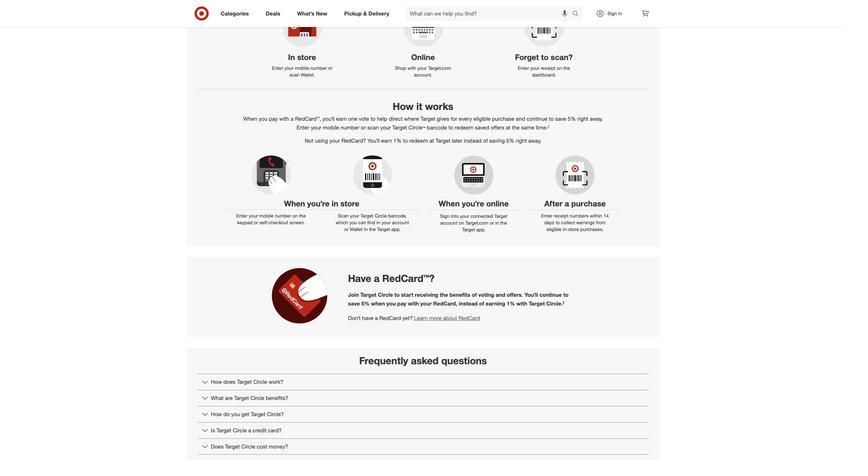 Task type: describe. For each thing, give the bounding box(es) containing it.
2 vertical spatial of
[[479, 301, 484, 308]]

does
[[211, 444, 224, 451]]

about
[[443, 315, 457, 322]]

how does target circle work? button
[[198, 375, 649, 391]]

online
[[411, 52, 435, 62]]

what's new link
[[292, 6, 336, 21]]

forget to scan? enter your receipt on the dashboard.
[[515, 52, 573, 78]]

enter receipt numbers within 14 days to collect earnings from eligible in-store purchases.
[[542, 213, 609, 233]]

categories link
[[215, 6, 257, 21]]

credit
[[253, 428, 267, 434]]

pay inside join target circle to start receiving the benefits of voting and offers. you'll continue to save 5% when you pay with your redcard, instead of earning 1% with target circle.
[[397, 301, 407, 308]]

the inside enter your mobile number on the keypad or self-checkout screen.
[[299, 213, 306, 219]]

how for how do you get target circle?
[[211, 412, 222, 418]]

number inside when you pay with a redcard™, you'll earn one vote to help direct where target gives for every eligible purchase and continue to save 5% right away. enter your mobile number or scan your target circle™ barcode to redeem saved offers at the same time.
[[341, 124, 360, 131]]

pickup
[[344, 10, 362, 17]]

1% inside join target circle to start receiving the benefits of voting and offers. you'll continue to save 5% when you pay with your redcard, instead of earning 1% with target circle.
[[507, 301, 515, 308]]

1 vertical spatial away.
[[529, 137, 542, 144]]

works
[[425, 100, 454, 112]]

0 horizontal spatial redeem
[[410, 137, 428, 144]]

scan your target circle barcode, which you can find in your account or wallet in the target app.
[[336, 213, 409, 233]]

does
[[224, 379, 236, 386]]

when
[[371, 301, 385, 308]]

not
[[305, 137, 314, 144]]

keypad
[[237, 220, 253, 226]]

account.
[[414, 72, 432, 78]]

your inside in store enter your mobile number or scan wallet.
[[285, 65, 294, 71]]

the inside forget to scan? enter your receipt on the dashboard.
[[564, 65, 570, 71]]

1 vertical spatial earn
[[381, 137, 392, 144]]

what
[[211, 395, 224, 402]]

1 horizontal spatial store
[[341, 199, 360, 208]]

or inside when you pay with a redcard™, you'll earn one vote to help direct where target gives for every eligible purchase and continue to save 5% right away. enter your mobile number or scan your target circle™ barcode to redeem saved offers at the same time.
[[361, 124, 366, 131]]

learn more about redcard link
[[414, 315, 480, 323]]

deals link
[[260, 6, 289, 21]]

you inside how do you get target circle? dropdown button
[[231, 412, 240, 418]]

in
[[288, 52, 295, 62]]

account inside scan your target circle barcode, which you can find in your account or wallet in the target app.
[[392, 220, 409, 226]]

work?
[[269, 379, 283, 386]]

card?
[[268, 428, 282, 434]]

redcard?
[[342, 137, 366, 144]]

have
[[348, 273, 371, 285]]

or inside in store enter your mobile number or scan wallet.
[[328, 65, 333, 71]]

you're for online
[[462, 199, 484, 209]]

1 vertical spatial 5%
[[507, 137, 515, 144]]

purchases.
[[581, 227, 604, 233]]

enter inside enter your mobile number on the keypad or self-checkout screen.
[[236, 213, 248, 219]]

connected
[[471, 214, 493, 219]]

offers.
[[507, 292, 523, 299]]

2 link for when you pay with a redcard™, you'll earn one vote to help direct where target gives for every eligible purchase and continue to save 5% right away. enter your mobile number or scan your target circle™ barcode to redeem saved offers at the same time.
[[548, 124, 550, 128]]

dashboard.
[[532, 72, 556, 78]]

and inside join target circle to start receiving the benefits of voting and offers. you'll continue to save 5% when you pay with your redcard, instead of earning 1% with target circle.
[[496, 292, 506, 299]]

pickup & delivery link
[[339, 6, 398, 21]]

0 horizontal spatial at
[[430, 137, 434, 144]]

every
[[459, 116, 472, 122]]

sign in
[[608, 10, 622, 16]]

instead inside join target circle to start receiving the benefits of voting and offers. you'll continue to save 5% when you pay with your redcard, instead of earning 1% with target circle.
[[459, 301, 478, 308]]

benefits
[[450, 292, 471, 299]]

start
[[401, 292, 414, 299]]

continue inside join target circle to start receiving the benefits of voting and offers. you'll continue to save 5% when you pay with your redcard, instead of earning 1% with target circle.
[[540, 292, 562, 299]]

at inside when you pay with a redcard™, you'll earn one vote to help direct where target gives for every eligible purchase and continue to save 5% right away. enter your mobile number or scan your target circle™ barcode to redeem saved offers at the same time.
[[506, 124, 511, 131]]

sign for sign into your connected target account on target.com or in the target app.
[[440, 214, 450, 219]]

using
[[315, 137, 328, 144]]

5% inside when you pay with a redcard™, you'll earn one vote to help direct where target gives for every eligible purchase and continue to save 5% right away. enter your mobile number or scan your target circle™ barcode to redeem saved offers at the same time.
[[568, 116, 576, 122]]

the inside join target circle to start receiving the benefits of voting and offers. you'll continue to save 5% when you pay with your redcard, instead of earning 1% with target circle.
[[440, 292, 448, 299]]

target.com inside online shop with your target.com account.
[[428, 65, 451, 71]]

offers
[[491, 124, 505, 131]]

app. inside scan your target circle barcode, which you can find in your account or wallet in the target app.
[[392, 227, 401, 233]]

how do you get target circle?
[[211, 412, 284, 418]]

circle inside join target circle to start receiving the benefits of voting and offers. you'll continue to save 5% when you pay with your redcard, instead of earning 1% with target circle.
[[378, 292, 393, 299]]

join target circle to start receiving the benefits of voting and offers. you'll continue to save 5% when you pay with your redcard, instead of earning 1% with target circle.
[[348, 292, 569, 308]]

receiving
[[415, 292, 439, 299]]

with inside online shop with your target.com account.
[[408, 65, 416, 71]]

save inside join target circle to start receiving the benefits of voting and offers. you'll continue to save 5% when you pay with your redcard, instead of earning 1% with target circle.
[[348, 301, 360, 308]]

your down barcode,
[[382, 220, 391, 226]]

or inside enter your mobile number on the keypad or self-checkout screen.
[[254, 220, 258, 226]]

search
[[570, 11, 586, 17]]

how do you get target circle? button
[[198, 407, 649, 423]]

your down redcard™,
[[311, 124, 322, 131]]

forget
[[515, 52, 539, 62]]

have
[[362, 315, 374, 322]]

a inside dropdown button
[[248, 428, 251, 434]]

more
[[429, 315, 442, 322]]

store inside enter receipt numbers within 14 days to collect earnings from eligible in-store purchases.
[[569, 227, 579, 233]]

2 for join target circle to start receiving the benefits of voting and offers. you'll continue to save 5% when you pay with your redcard, instead of earning 1% with target circle.
[[563, 301, 565, 305]]

how for how it works
[[393, 100, 414, 112]]

0 vertical spatial instead
[[464, 137, 482, 144]]

money?
[[269, 444, 288, 451]]

on inside enter your mobile number on the keypad or self-checkout screen.
[[293, 213, 298, 219]]

within
[[590, 213, 603, 219]]

same
[[521, 124, 535, 131]]

how for how does target circle work?
[[211, 379, 222, 386]]

days
[[545, 220, 555, 226]]

earn inside when you pay with a redcard™, you'll earn one vote to help direct where target gives for every eligible purchase and continue to save 5% right away. enter your mobile number or scan your target circle™ barcode to redeem saved offers at the same time.
[[336, 116, 347, 122]]

don't have a redcard yet? learn more about redcard
[[348, 315, 480, 322]]

redeem inside when you pay with a redcard™, you'll earn one vote to help direct where target gives for every eligible purchase and continue to save 5% right away. enter your mobile number or scan your target circle™ barcode to redeem saved offers at the same time.
[[455, 124, 474, 131]]

does target circle cost money? button
[[198, 439, 649, 455]]

pay inside when you pay with a redcard™, you'll earn one vote to help direct where target gives for every eligible purchase and continue to save 5% right away. enter your mobile number or scan your target circle™ barcode to redeem saved offers at the same time.
[[269, 116, 278, 122]]

gives
[[437, 116, 450, 122]]

right inside when you pay with a redcard™, you'll earn one vote to help direct where target gives for every eligible purchase and continue to save 5% right away. enter your mobile number or scan your target circle™ barcode to redeem saved offers at the same time.
[[578, 116, 589, 122]]

14
[[604, 213, 609, 219]]

barcode,
[[388, 213, 407, 219]]

store inside in store enter your mobile number or scan wallet.
[[297, 52, 316, 62]]

which
[[336, 220, 348, 226]]

is
[[211, 428, 215, 434]]

is target circle a credit card? button
[[198, 423, 649, 439]]

for
[[451, 116, 458, 122]]

saving
[[490, 137, 505, 144]]

scan?
[[551, 52, 573, 62]]

deals
[[266, 10, 280, 17]]

sign for sign in
[[608, 10, 617, 16]]

not using your redcard? you'll earn 1% to redeem at target later instead of saving 5% right away.
[[305, 137, 542, 144]]

account inside sign into your connected target account on target.com or in the target app.
[[441, 220, 458, 226]]

categories
[[221, 10, 249, 17]]

what are target circle benefits? button
[[198, 391, 649, 407]]

online shop with your target.com account.
[[395, 52, 451, 78]]

asked
[[411, 355, 439, 367]]

purchase inside when you pay with a redcard™, you'll earn one vote to help direct where target gives for every eligible purchase and continue to save 5% right away. enter your mobile number or scan your target circle™ barcode to redeem saved offers at the same time.
[[492, 116, 515, 122]]

what are target circle benefits?
[[211, 395, 288, 402]]

circle left work?
[[253, 379, 267, 386]]

sign in link
[[591, 6, 633, 21]]

in-
[[563, 227, 569, 233]]

when you pay with a redcard™, you'll earn one vote to help direct where target gives for every eligible purchase and continue to save 5% right away. enter your mobile number or scan your target circle™ barcode to redeem saved offers at the same time.
[[243, 116, 603, 131]]

delivery
[[369, 10, 389, 17]]

2 redcard from the left
[[459, 315, 480, 322]]

redcard™,
[[295, 116, 321, 122]]

in inside sign into your connected target account on target.com or in the target app.
[[496, 220, 499, 226]]

after a purchase
[[545, 199, 606, 208]]

enter inside when you pay with a redcard™, you'll earn one vote to help direct where target gives for every eligible purchase and continue to save 5% right away. enter your mobile number or scan your target circle™ barcode to redeem saved offers at the same time.
[[297, 124, 310, 131]]

2 for when you pay with a redcard™, you'll earn one vote to help direct where target gives for every eligible purchase and continue to save 5% right away. enter your mobile number or scan your target circle™ barcode to redeem saved offers at the same time.
[[548, 124, 550, 128]]

scan inside when you pay with a redcard™, you'll earn one vote to help direct where target gives for every eligible purchase and continue to save 5% right away. enter your mobile number or scan your target circle™ barcode to redeem saved offers at the same time.
[[367, 124, 379, 131]]

when for when you pay with a redcard™, you'll earn one vote to help direct where target gives for every eligible purchase and continue to save 5% right away. enter your mobile number or scan your target circle™ barcode to redeem saved offers at the same time.
[[243, 116, 257, 122]]

you're for in
[[307, 199, 330, 208]]

your down help
[[381, 124, 391, 131]]

numbers
[[570, 213, 589, 219]]

cost
[[257, 444, 267, 451]]



Task type: vqa. For each thing, say whether or not it's contained in the screenshot.
details in Shipping details Estimated ship dimensions: 11.03 inches length x 18.72 inches width x 13.24 inches height Estimated ship weight: 13.83 pounds
no



Task type: locate. For each thing, give the bounding box(es) containing it.
1 vertical spatial store
[[341, 199, 360, 208]]

redcard
[[380, 315, 401, 322], [459, 315, 480, 322]]

new
[[316, 10, 328, 17]]

1 vertical spatial sign
[[440, 214, 450, 219]]

0 vertical spatial 1%
[[394, 137, 402, 144]]

when inside when you pay with a redcard™, you'll earn one vote to help direct where target gives for every eligible purchase and continue to save 5% right away. enter your mobile number or scan your target circle™ barcode to redeem saved offers at the same time.
[[243, 116, 257, 122]]

circle.
[[547, 301, 563, 308]]

eligible up saved
[[474, 116, 491, 122]]

0 vertical spatial how
[[393, 100, 414, 112]]

number up wallet.
[[311, 65, 327, 71]]

0 horizontal spatial save
[[348, 301, 360, 308]]

0 vertical spatial earn
[[336, 116, 347, 122]]

1 vertical spatial scan
[[367, 124, 379, 131]]

of
[[483, 137, 488, 144], [472, 292, 477, 299], [479, 301, 484, 308]]

barcode
[[427, 124, 447, 131]]

1 horizontal spatial target.com
[[466, 220, 489, 226]]

circle inside dropdown button
[[241, 444, 255, 451]]

redcard right about
[[459, 315, 480, 322]]

self-
[[260, 220, 269, 226]]

instead down benefits in the bottom right of the page
[[459, 301, 478, 308]]

mobile up the self-
[[259, 213, 274, 219]]

0 horizontal spatial you're
[[307, 199, 330, 208]]

to inside forget to scan? enter your receipt on the dashboard.
[[541, 52, 549, 62]]

2 horizontal spatial on
[[557, 65, 562, 71]]

collect
[[561, 220, 575, 226]]

at
[[506, 124, 511, 131], [430, 137, 434, 144]]

can
[[358, 220, 366, 226]]

1 horizontal spatial 2 link
[[563, 301, 565, 305]]

2 vertical spatial number
[[275, 213, 291, 219]]

1 horizontal spatial save
[[556, 116, 567, 122]]

of left "voting"
[[472, 292, 477, 299]]

sign
[[608, 10, 617, 16], [440, 214, 450, 219]]

1 vertical spatial right
[[516, 137, 527, 144]]

the down find
[[369, 227, 376, 233]]

0 vertical spatial receipt
[[541, 65, 556, 71]]

0 horizontal spatial 2
[[548, 124, 550, 128]]

earn
[[336, 116, 347, 122], [381, 137, 392, 144]]

0 horizontal spatial 1%
[[394, 137, 402, 144]]

mobile inside when you pay with a redcard™, you'll earn one vote to help direct where target gives for every eligible purchase and continue to save 5% right away. enter your mobile number or scan your target circle™ barcode to redeem saved offers at the same time.
[[323, 124, 339, 131]]

it
[[417, 100, 423, 112]]

0 vertical spatial target.com
[[428, 65, 451, 71]]

1 redcard from the left
[[380, 315, 401, 322]]

you inside join target circle to start receiving the benefits of voting and offers. you'll continue to save 5% when you pay with your redcard, instead of earning 1% with target circle.
[[387, 301, 396, 308]]

earning
[[486, 301, 505, 308]]

yet?
[[403, 315, 413, 322]]

on up screen.
[[293, 213, 298, 219]]

your inside online shop with your target.com account.
[[418, 65, 427, 71]]

&
[[363, 10, 367, 17]]

1 horizontal spatial 5%
[[507, 137, 515, 144]]

when for when you're in store
[[284, 199, 305, 208]]

scan left wallet.
[[290, 72, 300, 78]]

target.com
[[428, 65, 451, 71], [466, 220, 489, 226]]

online
[[487, 199, 509, 209]]

0 horizontal spatial on
[[293, 213, 298, 219]]

frequently asked questions
[[359, 355, 487, 367]]

1% down direct at top left
[[394, 137, 402, 144]]

on
[[557, 65, 562, 71], [293, 213, 298, 219], [459, 220, 464, 226]]

What can we help you find? suggestions appear below search field
[[406, 6, 574, 21]]

0 horizontal spatial 2 link
[[548, 124, 550, 128]]

one
[[348, 116, 358, 122]]

1 horizontal spatial app.
[[476, 227, 486, 233]]

and up earning
[[496, 292, 506, 299]]

questions
[[442, 355, 487, 367]]

shop
[[395, 65, 406, 71]]

number inside enter your mobile number on the keypad or self-checkout screen.
[[275, 213, 291, 219]]

redeem down "circle™"
[[410, 137, 428, 144]]

1 vertical spatial continue
[[540, 292, 562, 299]]

the down scan?
[[564, 65, 570, 71]]

1 horizontal spatial eligible
[[547, 227, 562, 233]]

0 vertical spatial mobile
[[295, 65, 309, 71]]

continue inside when you pay with a redcard™, you'll earn one vote to help direct where target gives for every eligible purchase and continue to save 5% right away. enter your mobile number or scan your target circle™ barcode to redeem saved offers at the same time.
[[527, 116, 548, 122]]

the left the same
[[512, 124, 520, 131]]

your inside enter your mobile number on the keypad or self-checkout screen.
[[249, 213, 258, 219]]

redcard,
[[433, 301, 458, 308]]

how left do
[[211, 412, 222, 418]]

with down 'start'
[[408, 301, 419, 308]]

0 horizontal spatial sign
[[440, 214, 450, 219]]

how does target circle work?
[[211, 379, 283, 386]]

circle up find
[[375, 213, 387, 219]]

or inside scan your target circle barcode, which you can find in your account or wallet in the target app.
[[344, 227, 349, 233]]

circle inside scan your target circle barcode, which you can find in your account or wallet in the target app.
[[375, 213, 387, 219]]

with inside when you pay with a redcard™, you'll earn one vote to help direct where target gives for every eligible purchase and continue to save 5% right away. enter your mobile number or scan your target circle™ barcode to redeem saved offers at the same time.
[[279, 116, 289, 122]]

when for when you're online
[[439, 199, 460, 209]]

1 vertical spatial mobile
[[323, 124, 339, 131]]

1 vertical spatial how
[[211, 379, 222, 386]]

store up scan
[[341, 199, 360, 208]]

help
[[377, 116, 388, 122]]

to inside enter receipt numbers within 14 days to collect earnings from eligible in-store purchases.
[[556, 220, 560, 226]]

2 horizontal spatial number
[[341, 124, 360, 131]]

your inside sign into your connected target account on target.com or in the target app.
[[460, 214, 469, 219]]

2 horizontal spatial 5%
[[568, 116, 576, 122]]

store
[[297, 52, 316, 62], [341, 199, 360, 208], [569, 227, 579, 233]]

eligible inside when you pay with a redcard™, you'll earn one vote to help direct where target gives for every eligible purchase and continue to save 5% right away. enter your mobile number or scan your target circle™ barcode to redeem saved offers at the same time.
[[474, 116, 491, 122]]

0 vertical spatial scan
[[290, 72, 300, 78]]

5%
[[568, 116, 576, 122], [507, 137, 515, 144], [362, 301, 370, 308]]

0 vertical spatial purchase
[[492, 116, 515, 122]]

2 link for join target circle to start receiving the benefits of voting and offers. you'll continue to save 5% when you pay with your redcard, instead of earning 1% with target circle.
[[563, 301, 565, 305]]

your inside forget to scan? enter your receipt on the dashboard.
[[531, 65, 540, 71]]

1 horizontal spatial earn
[[381, 137, 392, 144]]

2 vertical spatial mobile
[[259, 213, 274, 219]]

0 vertical spatial store
[[297, 52, 316, 62]]

0 horizontal spatial pay
[[269, 116, 278, 122]]

your right using
[[330, 137, 340, 144]]

have a redcard™?
[[348, 273, 435, 285]]

1 horizontal spatial right
[[578, 116, 589, 122]]

1 vertical spatial receipt
[[554, 213, 569, 219]]

eligible
[[474, 116, 491, 122], [547, 227, 562, 233]]

enter your mobile number on the keypad or self-checkout screen.
[[236, 213, 306, 226]]

mobile
[[295, 65, 309, 71], [323, 124, 339, 131], [259, 213, 274, 219]]

purchase up within
[[572, 199, 606, 208]]

1 horizontal spatial pay
[[397, 301, 407, 308]]

0 vertical spatial of
[[483, 137, 488, 144]]

to
[[541, 52, 549, 62], [371, 116, 376, 122], [549, 116, 554, 122], [449, 124, 454, 131], [403, 137, 408, 144], [556, 220, 560, 226], [395, 292, 400, 299], [564, 292, 569, 299]]

scan down vote
[[367, 124, 379, 131]]

0 horizontal spatial store
[[297, 52, 316, 62]]

scan inside in store enter your mobile number or scan wallet.
[[290, 72, 300, 78]]

target
[[421, 116, 435, 122], [393, 124, 407, 131], [436, 137, 451, 144], [361, 213, 374, 219], [495, 214, 508, 219], [377, 227, 390, 233], [462, 227, 475, 233], [361, 292, 377, 299], [529, 301, 545, 308], [237, 379, 252, 386], [234, 395, 249, 402], [251, 412, 266, 418], [217, 428, 231, 434], [225, 444, 240, 451]]

wallet
[[350, 227, 363, 233]]

0 vertical spatial 5%
[[568, 116, 576, 122]]

circle
[[375, 213, 387, 219], [378, 292, 393, 299], [253, 379, 267, 386], [251, 395, 265, 402], [233, 428, 247, 434], [241, 444, 255, 451]]

you inside scan your target circle barcode, which you can find in your account or wallet in the target app.
[[350, 220, 357, 226]]

store down the collect
[[569, 227, 579, 233]]

at right offers
[[506, 124, 511, 131]]

0 vertical spatial 2 link
[[548, 124, 550, 128]]

your up can at left
[[350, 213, 359, 219]]

app. inside sign into your connected target account on target.com or in the target app.
[[476, 227, 486, 233]]

continue up time.
[[527, 116, 548, 122]]

on inside forget to scan? enter your receipt on the dashboard.
[[557, 65, 562, 71]]

enter inside in store enter your mobile number or scan wallet.
[[272, 65, 283, 71]]

how inside dropdown button
[[211, 412, 222, 418]]

you'll
[[368, 137, 380, 144], [525, 292, 538, 299]]

1 horizontal spatial mobile
[[295, 65, 309, 71]]

don't
[[348, 315, 361, 322]]

number inside in store enter your mobile number or scan wallet.
[[311, 65, 327, 71]]

your up the keypad
[[249, 213, 258, 219]]

sign into your connected target account on target.com or in the target app.
[[440, 214, 508, 233]]

2 link
[[548, 124, 550, 128], [563, 301, 565, 305]]

0 horizontal spatial number
[[275, 213, 291, 219]]

1 vertical spatial save
[[348, 301, 360, 308]]

1 horizontal spatial redeem
[[455, 124, 474, 131]]

how it works
[[393, 100, 454, 112]]

continue up circle.
[[540, 292, 562, 299]]

your up account.
[[418, 65, 427, 71]]

instead right later
[[464, 137, 482, 144]]

1 vertical spatial on
[[293, 213, 298, 219]]

find
[[368, 220, 375, 226]]

1 vertical spatial and
[[496, 292, 506, 299]]

mobile down you'll
[[323, 124, 339, 131]]

the inside scan your target circle barcode, which you can find in your account or wallet in the target app.
[[369, 227, 376, 233]]

later
[[452, 137, 463, 144]]

your down in
[[285, 65, 294, 71]]

0 vertical spatial continue
[[527, 116, 548, 122]]

vote
[[359, 116, 369, 122]]

0 vertical spatial away.
[[590, 116, 603, 122]]

1 vertical spatial of
[[472, 292, 477, 299]]

away. inside when you pay with a redcard™, you'll earn one vote to help direct where target gives for every eligible purchase and continue to save 5% right away. enter your mobile number or scan your target circle™ barcode to redeem saved offers at the same time.
[[590, 116, 603, 122]]

into
[[451, 214, 459, 219]]

right
[[578, 116, 589, 122], [516, 137, 527, 144]]

1 horizontal spatial sign
[[608, 10, 617, 16]]

away.
[[590, 116, 603, 122], [529, 137, 542, 144]]

mobile up wallet.
[[295, 65, 309, 71]]

you'll right offers.
[[525, 292, 538, 299]]

0 vertical spatial eligible
[[474, 116, 491, 122]]

circle?
[[267, 412, 284, 418]]

continue
[[527, 116, 548, 122], [540, 292, 562, 299]]

the inside sign into your connected target account on target.com or in the target app.
[[501, 220, 507, 226]]

0 vertical spatial save
[[556, 116, 567, 122]]

a inside when you pay with a redcard™, you'll earn one vote to help direct where target gives for every eligible purchase and continue to save 5% right away. enter your mobile number or scan your target circle™ barcode to redeem saved offers at the same time.
[[291, 116, 294, 122]]

1 vertical spatial 2 link
[[563, 301, 565, 305]]

on for forget
[[557, 65, 562, 71]]

instead
[[464, 137, 482, 144], [459, 301, 478, 308]]

2 vertical spatial 5%
[[362, 301, 370, 308]]

you'll inside join target circle to start receiving the benefits of voting and offers. you'll continue to save 5% when you pay with your redcard, instead of earning 1% with target circle.
[[525, 292, 538, 299]]

1 vertical spatial 2
[[563, 301, 565, 305]]

in inside sign in link
[[619, 10, 622, 16]]

1 horizontal spatial 1%
[[507, 301, 515, 308]]

redcard left yet?
[[380, 315, 401, 322]]

1 vertical spatial purchase
[[572, 199, 606, 208]]

your inside join target circle to start receiving the benefits of voting and offers. you'll continue to save 5% when you pay with your redcard, instead of earning 1% with target circle.
[[421, 301, 432, 308]]

you'll right redcard?
[[368, 137, 380, 144]]

0 vertical spatial on
[[557, 65, 562, 71]]

2 horizontal spatial when
[[439, 199, 460, 209]]

1 horizontal spatial redcard
[[459, 315, 480, 322]]

account down into
[[441, 220, 458, 226]]

voting
[[479, 292, 494, 299]]

with down offers.
[[517, 301, 528, 308]]

of left saving
[[483, 137, 488, 144]]

0 horizontal spatial redcard
[[380, 315, 401, 322]]

5% inside join target circle to start receiving the benefits of voting and offers. you'll continue to save 5% when you pay with your redcard, instead of earning 1% with target circle.
[[362, 301, 370, 308]]

circle down get
[[233, 428, 247, 434]]

2 horizontal spatial store
[[569, 227, 579, 233]]

2 vertical spatial on
[[459, 220, 464, 226]]

pickup & delivery
[[344, 10, 389, 17]]

receipt inside forget to scan? enter your receipt on the dashboard.
[[541, 65, 556, 71]]

store right in
[[297, 52, 316, 62]]

redcard™?
[[382, 273, 435, 285]]

your up dashboard.
[[531, 65, 540, 71]]

eligible down the days
[[547, 227, 562, 233]]

1% down offers.
[[507, 301, 515, 308]]

1 vertical spatial redeem
[[410, 137, 428, 144]]

what's
[[297, 10, 315, 17]]

enter inside enter receipt numbers within 14 days to collect earnings from eligible in-store purchases.
[[542, 213, 553, 219]]

your right into
[[460, 214, 469, 219]]

1 horizontal spatial account
[[441, 220, 458, 226]]

number up the checkout
[[275, 213, 291, 219]]

what's new
[[297, 10, 328, 17]]

with left redcard™,
[[279, 116, 289, 122]]

or inside sign into your connected target account on target.com or in the target app.
[[490, 220, 494, 226]]

circle up when on the bottom of page
[[378, 292, 393, 299]]

0 vertical spatial number
[[311, 65, 327, 71]]

saved
[[475, 124, 489, 131]]

0 vertical spatial and
[[516, 116, 525, 122]]

in store enter your mobile number or scan wallet.
[[272, 52, 333, 78]]

the inside when you pay with a redcard™, you'll earn one vote to help direct where target gives for every eligible purchase and continue to save 5% right away. enter your mobile number or scan your target circle™ barcode to redeem saved offers at the same time.
[[512, 124, 520, 131]]

the up screen.
[[299, 213, 306, 219]]

purchase up offers
[[492, 116, 515, 122]]

receipt
[[541, 65, 556, 71], [554, 213, 569, 219]]

0 vertical spatial at
[[506, 124, 511, 131]]

redeem down 'every'
[[455, 124, 474, 131]]

earn down help
[[381, 137, 392, 144]]

circle up "how do you get target circle?"
[[251, 395, 265, 402]]

1 vertical spatial target.com
[[466, 220, 489, 226]]

scan
[[290, 72, 300, 78], [367, 124, 379, 131]]

1 horizontal spatial number
[[311, 65, 327, 71]]

enter inside forget to scan? enter your receipt on the dashboard.
[[518, 65, 529, 71]]

1 horizontal spatial purchase
[[572, 199, 606, 208]]

is target circle a credit card?
[[211, 428, 282, 434]]

circle left cost
[[241, 444, 255, 451]]

0 horizontal spatial right
[[516, 137, 527, 144]]

target.com up account.
[[428, 65, 451, 71]]

on for sign
[[459, 220, 464, 226]]

with
[[408, 65, 416, 71], [279, 116, 289, 122], [408, 301, 419, 308], [517, 301, 528, 308]]

receipt inside enter receipt numbers within 14 days to collect earnings from eligible in-store purchases.
[[554, 213, 569, 219]]

1 vertical spatial eligible
[[547, 227, 562, 233]]

how left does
[[211, 379, 222, 386]]

0 vertical spatial you'll
[[368, 137, 380, 144]]

app. down barcode,
[[392, 227, 401, 233]]

and up the same
[[516, 116, 525, 122]]

with right the shop at the left
[[408, 65, 416, 71]]

checkout
[[269, 220, 288, 226]]

receipt up dashboard.
[[541, 65, 556, 71]]

0 vertical spatial redeem
[[455, 124, 474, 131]]

0 horizontal spatial target.com
[[428, 65, 451, 71]]

earn left "one"
[[336, 116, 347, 122]]

your down receiving
[[421, 301, 432, 308]]

account down barcode,
[[392, 220, 409, 226]]

0 vertical spatial right
[[578, 116, 589, 122]]

when you're in store
[[284, 199, 360, 208]]

how up direct at top left
[[393, 100, 414, 112]]

frequently
[[359, 355, 408, 367]]

1 horizontal spatial you'll
[[525, 292, 538, 299]]

1%
[[394, 137, 402, 144], [507, 301, 515, 308]]

you'll
[[323, 116, 335, 122]]

target.com inside sign into your connected target account on target.com or in the target app.
[[466, 220, 489, 226]]

you inside when you pay with a redcard™, you'll earn one vote to help direct where target gives for every eligible purchase and continue to save 5% right away. enter your mobile number or scan your target circle™ barcode to redeem saved offers at the same time.
[[259, 116, 268, 122]]

app. down the connected
[[476, 227, 486, 233]]

eligible inside enter receipt numbers within 14 days to collect earnings from eligible in-store purchases.
[[547, 227, 562, 233]]

mobile inside in store enter your mobile number or scan wallet.
[[295, 65, 309, 71]]

2 vertical spatial how
[[211, 412, 222, 418]]

0 horizontal spatial you'll
[[368, 137, 380, 144]]

0 horizontal spatial earn
[[336, 116, 347, 122]]

0 horizontal spatial and
[[496, 292, 506, 299]]

0 horizontal spatial 5%
[[362, 301, 370, 308]]

on down when you're online
[[459, 220, 464, 226]]

number down "one"
[[341, 124, 360, 131]]

at down barcode
[[430, 137, 434, 144]]

learn
[[414, 315, 428, 322]]

1 horizontal spatial at
[[506, 124, 511, 131]]

wallet.
[[301, 72, 315, 78]]

save inside when you pay with a redcard™, you'll earn one vote to help direct where target gives for every eligible purchase and continue to save 5% right away. enter your mobile number or scan your target circle™ barcode to redeem saved offers at the same time.
[[556, 116, 567, 122]]

on down scan?
[[557, 65, 562, 71]]

on inside sign into your connected target account on target.com or in the target app.
[[459, 220, 464, 226]]

1 horizontal spatial when
[[284, 199, 305, 208]]

mobile inside enter your mobile number on the keypad or self-checkout screen.
[[259, 213, 274, 219]]

when
[[243, 116, 257, 122], [284, 199, 305, 208], [439, 199, 460, 209]]

target.com down the connected
[[466, 220, 489, 226]]

do
[[224, 412, 230, 418]]

after
[[545, 199, 563, 208]]

of down "voting"
[[479, 301, 484, 308]]

1 horizontal spatial 2
[[563, 301, 565, 305]]

the down online
[[501, 220, 507, 226]]

0 horizontal spatial scan
[[290, 72, 300, 78]]

1 vertical spatial you'll
[[525, 292, 538, 299]]

how inside dropdown button
[[211, 379, 222, 386]]

0 horizontal spatial mobile
[[259, 213, 274, 219]]

sign inside sign into your connected target account on target.com or in the target app.
[[440, 214, 450, 219]]

and inside when you pay with a redcard™, you'll earn one vote to help direct where target gives for every eligible purchase and continue to save 5% right away. enter your mobile number or scan your target circle™ barcode to redeem saved offers at the same time.
[[516, 116, 525, 122]]

the up redcard,
[[440, 292, 448, 299]]

receipt up the collect
[[554, 213, 569, 219]]

1 vertical spatial at
[[430, 137, 434, 144]]

time.
[[536, 124, 548, 131]]

direct
[[389, 116, 403, 122]]

1 horizontal spatial you're
[[462, 199, 484, 209]]



